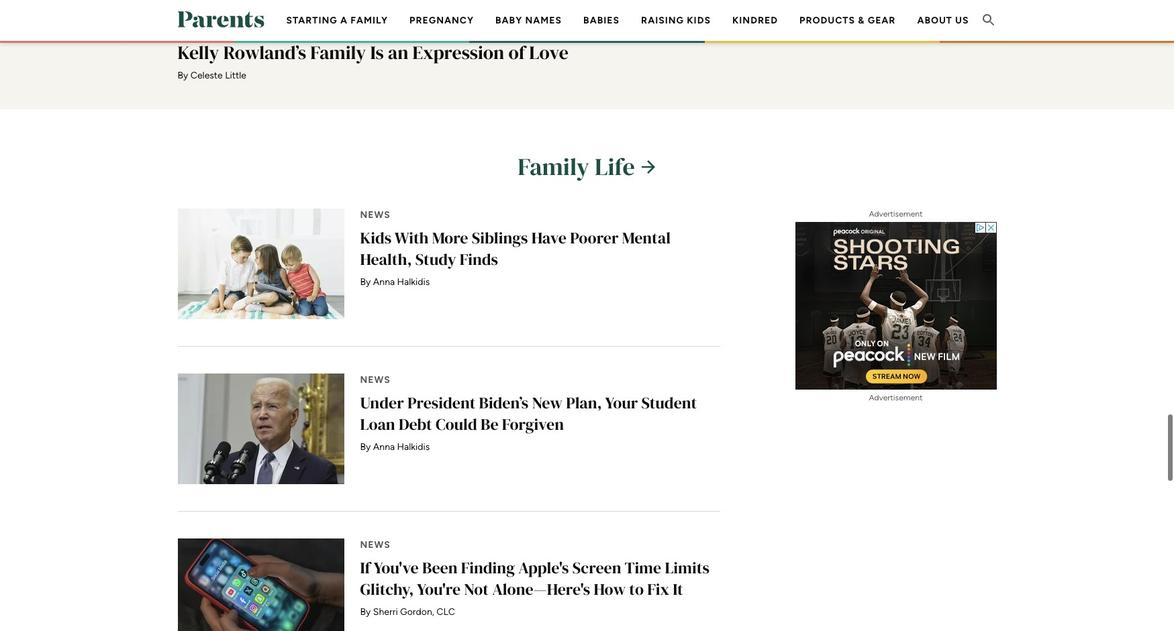 Task type: locate. For each thing, give the bounding box(es) containing it.
2 vertical spatial family
[[518, 151, 589, 184]]

&
[[858, 15, 865, 26]]

family inside header navigation
[[351, 15, 388, 26]]

have
[[531, 227, 567, 249]]

about us link
[[917, 15, 969, 26]]

0 vertical spatial family
[[351, 15, 388, 26]]

president
[[407, 392, 475, 414]]

header navigation
[[276, 0, 980, 84]]

been
[[422, 557, 458, 580]]

limits
[[665, 557, 710, 580]]

0 vertical spatial kids
[[687, 15, 711, 26]]

kids left with
[[360, 227, 391, 249]]

family right a
[[351, 15, 388, 26]]

starting a family link
[[286, 15, 388, 26]]

life
[[595, 151, 635, 184]]

kids right raising
[[687, 15, 711, 26]]

your
[[605, 392, 638, 414]]

kindred link
[[732, 15, 778, 26]]

you've
[[373, 557, 419, 580]]

babies
[[583, 15, 620, 26]]

kelly
[[178, 40, 219, 65]]

glitchy,
[[360, 579, 414, 601]]

pregnancy
[[409, 15, 474, 26]]

apple's
[[518, 557, 569, 580]]

debt
[[399, 414, 432, 436]]

visit parents' homepage image
[[178, 11, 264, 27]]

finds
[[460, 249, 498, 271]]

baby names link
[[495, 15, 562, 26]]

0 horizontal spatial kids
[[360, 227, 391, 249]]

not
[[464, 579, 489, 601]]

plan,
[[566, 392, 602, 414]]

1 horizontal spatial kids
[[687, 15, 711, 26]]

kids
[[687, 15, 711, 26], [360, 227, 391, 249]]

kids with more siblings have poorer mental health, study finds
[[360, 227, 671, 271]]

raising kids link
[[641, 15, 711, 26]]

about us
[[917, 15, 969, 26]]

family down the starting a family
[[310, 40, 366, 65]]

names
[[525, 15, 562, 26]]

the hands of a 12-year-old boy holding an iphone with the screen showing various social media apps. image
[[178, 539, 344, 632]]

kids inside kids with more siblings have poorer mental health, study finds
[[360, 227, 391, 249]]

kelly rowland image
[[178, 0, 695, 12]]

finding
[[461, 557, 515, 580]]

kids with more siblings have poorer mental health, study finds link
[[178, 182, 720, 347]]

health,
[[360, 249, 412, 271]]

kelly rowland's family is an expression of love
[[178, 40, 568, 65]]

to
[[629, 579, 644, 601]]

1 vertical spatial kids
[[360, 227, 391, 249]]

advertisement element
[[795, 222, 997, 390]]

family left life
[[518, 151, 589, 184]]

gear
[[868, 15, 896, 26]]

expression
[[412, 40, 504, 65]]

loan
[[360, 414, 395, 436]]

be
[[481, 414, 498, 436]]

rowland's
[[223, 40, 306, 65]]

mental
[[622, 227, 671, 249]]

a
[[340, 15, 348, 26]]

1 vertical spatial family
[[310, 40, 366, 65]]

three siblings at home image
[[178, 209, 344, 320]]

family
[[351, 15, 388, 26], [310, 40, 366, 65], [518, 151, 589, 184]]

study
[[415, 249, 456, 271]]

with
[[395, 227, 429, 249]]

student
[[641, 392, 697, 414]]

an
[[388, 40, 408, 65]]

raising kids
[[641, 15, 711, 26]]

president biden image
[[178, 374, 344, 485]]

love
[[529, 40, 568, 65]]



Task type: vqa. For each thing, say whether or not it's contained in the screenshot.
Strollers,
no



Task type: describe. For each thing, give the bounding box(es) containing it.
how
[[594, 579, 626, 601]]

if you've been finding apple's screen time limits glitchy, you're not alone—here's how to fix it link
[[178, 512, 720, 632]]

screen
[[572, 557, 621, 580]]

kelly rowland's family is an expression of love link
[[178, 0, 695, 83]]

more
[[432, 227, 468, 249]]

pregnancy link
[[409, 15, 474, 26]]

products
[[800, 15, 855, 26]]

is
[[370, 40, 384, 65]]

baby
[[495, 15, 522, 26]]

under president biden's new plan, your student loan debt could be forgiven link
[[178, 347, 720, 512]]

you're
[[417, 579, 461, 601]]

if you've been finding apple's screen time limits glitchy, you're not alone—here's how to fix it
[[360, 557, 710, 601]]

kindred
[[732, 15, 778, 26]]

kids inside header navigation
[[687, 15, 711, 26]]

poorer
[[570, 227, 619, 249]]

starting a family
[[286, 15, 388, 26]]

fix
[[647, 579, 669, 601]]

section title image
[[642, 161, 655, 174]]

products & gear
[[800, 15, 896, 26]]

could
[[436, 414, 477, 436]]

if
[[360, 557, 370, 580]]

it
[[673, 579, 683, 601]]

under
[[360, 392, 404, 414]]

forgiven
[[502, 414, 564, 436]]

alone—here's
[[492, 579, 590, 601]]

babies link
[[583, 15, 620, 26]]

family life link
[[178, 151, 997, 184]]

family for rowland's
[[310, 40, 366, 65]]

new
[[532, 392, 563, 414]]

baby names
[[495, 15, 562, 26]]

siblings
[[472, 227, 528, 249]]

under president biden's new plan, your student loan debt could be forgiven
[[360, 392, 697, 436]]

of
[[508, 40, 525, 65]]

time
[[625, 557, 661, 580]]

raising
[[641, 15, 684, 26]]

us
[[955, 15, 969, 26]]

search image
[[980, 12, 997, 28]]

about
[[917, 15, 952, 26]]

family for a
[[351, 15, 388, 26]]

products & gear link
[[800, 15, 896, 26]]

family life
[[518, 151, 635, 184]]

starting
[[286, 15, 337, 26]]

biden's
[[479, 392, 528, 414]]



